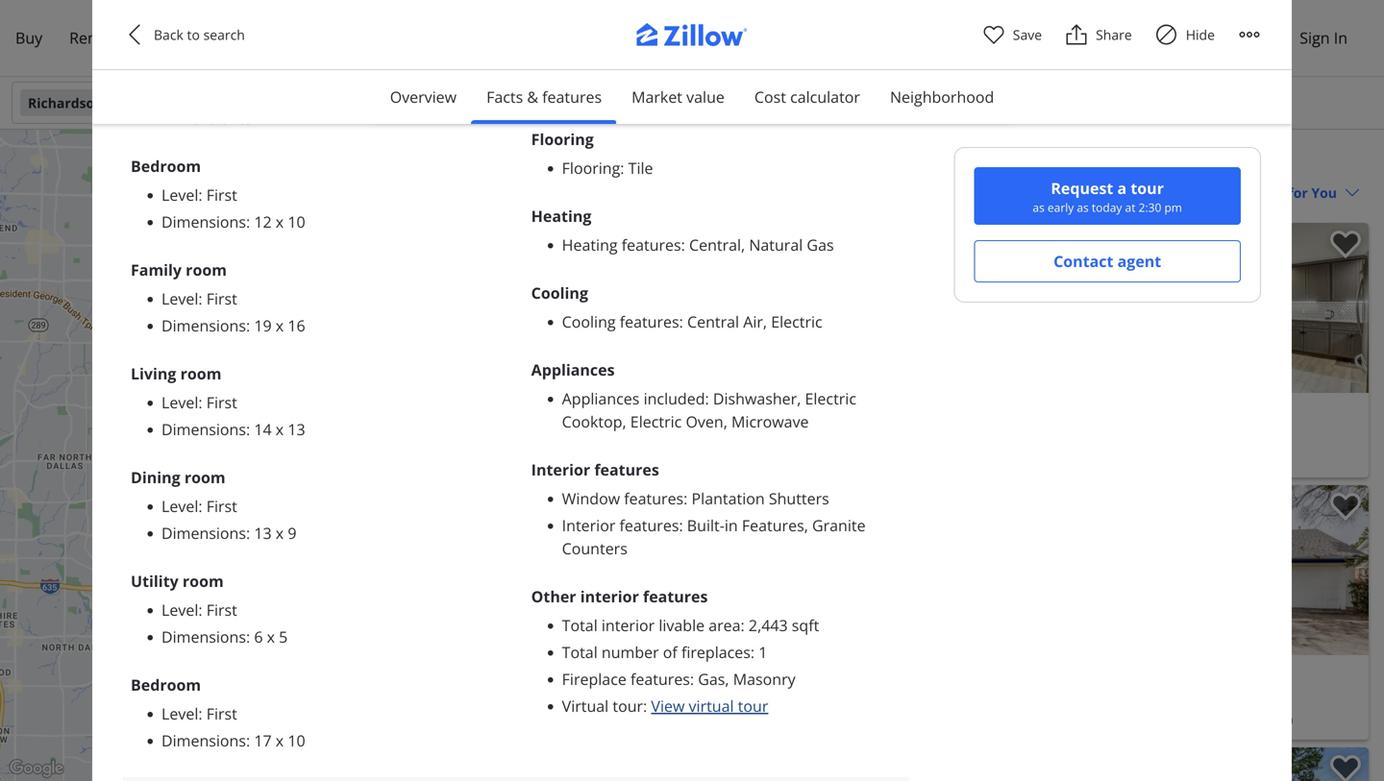 Task type: describe. For each thing, give the bounding box(es) containing it.
ba for 2 ba
[[746, 689, 762, 707]]

remove boundary button
[[469, 145, 648, 184]]

3 ba
[[735, 426, 762, 445]]

facts
[[486, 87, 523, 107]]

bedroom level : first dimensions : 12 x 10
[[131, 156, 305, 232]]

2 total from the top
[[562, 642, 598, 663]]

livable
[[659, 615, 705, 636]]

10 for bedroom level : first dimensions : 12 x 10
[[288, 211, 305, 232]]

virtual
[[689, 696, 734, 716]]

ago
[[1110, 232, 1130, 248]]

315k
[[221, 356, 246, 371]]

ba for 3 ba
[[746, 426, 762, 445]]

17
[[254, 730, 272, 751]]

room for dining room
[[184, 467, 226, 488]]

1223
[[1035, 712, 1066, 730]]

(nov
[[796, 232, 823, 248]]

first inside bedroom level : first dimensions : 12 x 10
[[206, 184, 237, 205]]

16 inside family room level : first dimensions : 19 x 16
[[288, 315, 305, 336]]

data
[[415, 770, 434, 781]]

2402 aspen st, richardson, tx 75082 image
[[679, 223, 1020, 393]]

1 12 from the top
[[254, 107, 272, 128]]

dimensions inside family room level : first dimensions : 19 x 16
[[161, 315, 246, 336]]

richardson tx
[[28, 94, 124, 112]]

filters element
[[0, 77, 1384, 130]]

property images, use arrow keys to navigate, image 1 of 36 group
[[1028, 748, 1369, 782]]

tx inside filters element
[[107, 94, 124, 112]]

1 vertical spatial cooling
[[562, 311, 616, 332]]

x inside utility room level : first dimensions : 6 x 5
[[267, 627, 275, 647]]

550k
[[213, 526, 238, 540]]

buy
[[15, 27, 42, 48]]

bds for 3 bds
[[698, 689, 720, 707]]

dimensions inside dining room level : first dimensions : 13 x 9
[[161, 523, 246, 543]]

request
[[1051, 178, 1113, 199]]

bds for 5 bds
[[698, 426, 720, 445]]

0 vertical spatial flooring
[[531, 129, 594, 149]]

2:30
[[1139, 199, 1162, 215]]

room for utility room
[[183, 571, 224, 592]]

: inside 'flooring flooring : tile'
[[620, 157, 624, 178]]

cooling cooling features : central air, electric
[[531, 282, 823, 332]]

main navigation
[[0, 0, 1384, 77]]

terms of use link
[[510, 770, 567, 781]]

dishwasher, electric cooktop, electric oven, microwave
[[562, 388, 857, 432]]

level for family
[[161, 288, 198, 309]]

2300
[[686, 712, 717, 730]]

tx left 75082
[[887, 712, 902, 730]]

central
[[687, 311, 739, 332]]

close image
[[617, 158, 631, 171]]

report a map error link
[[578, 770, 658, 781]]

cost calculator
[[754, 87, 860, 107]]

richardson for richardson tx real estate & homes for sale
[[683, 148, 787, 174]]

40
[[1043, 232, 1056, 248]]

sell link
[[116, 16, 168, 61]]

level for dining
[[161, 496, 198, 517]]

report
[[578, 770, 606, 781]]

dining room level : first dimensions : 13 x 9
[[131, 467, 297, 543]]

519k link
[[119, 456, 157, 473]]

1 save this home image from the top
[[1330, 231, 1361, 259]]

plantation
[[692, 488, 765, 509]]

property images, use arrow keys to navigate, image 1 of 23 group
[[679, 485, 1020, 660]]

natural
[[749, 234, 803, 255]]

10 new homes link
[[537, 363, 640, 380]]

back
[[154, 25, 183, 44]]

skip link list tab list
[[375, 70, 1010, 125]]

3 bds
[[686, 689, 720, 707]]

14 inside primary bedroom level : first dimensions : 16 x 14
[[688, 81, 706, 101]]

5 inside utility room level : first dimensions : 6 x 5
[[279, 627, 288, 647]]

other interior features total interior livable area : 2,443 sqft total number of fireplaces : 1 fireplace features : gas, masonry virtual tour : view virtual tour
[[531, 586, 819, 716]]

living
[[131, 363, 176, 384]]

first for dining room
[[206, 496, 237, 517]]

electric inside cooling cooling features : central air, electric
[[771, 311, 823, 332]]

400k
[[233, 500, 258, 514]]

features up the livable
[[643, 586, 708, 607]]

features up view
[[631, 669, 690, 690]]

share
[[1096, 25, 1132, 44]]

75082
[[906, 712, 944, 730]]

405 grace dr, richardson, tx 75081 image
[[1028, 223, 1369, 393]]

bedroom level : first dimensions : 17 x 10
[[131, 675, 305, 751]]

fireplaces
[[682, 642, 751, 663]]

granite
[[812, 515, 866, 536]]

9)
[[826, 232, 837, 248]]

share image
[[1065, 23, 1088, 46]]

features up interior features :
[[624, 488, 684, 509]]

market value
[[632, 87, 725, 107]]

value
[[687, 87, 725, 107]]

help link
[[1224, 16, 1285, 61]]

0 horizontal spatial tour
[[613, 696, 643, 716]]

market
[[632, 87, 683, 107]]

sale
[[1051, 148, 1089, 174]]

oven,
[[686, 411, 728, 432]]

facts & features button
[[471, 70, 617, 124]]

dimensions inside bedroom level : first dimensions : 12 x 10
[[161, 211, 246, 232]]

other
[[531, 586, 576, 607]]

air,
[[743, 311, 767, 332]]

neighborhood
[[890, 87, 994, 107]]

sell
[[129, 27, 154, 48]]

features inside button
[[542, 87, 602, 107]]

facts & features
[[486, 87, 602, 107]]

save this home image
[[981, 231, 1012, 259]]

2300 woodglen dr, richardson, tx 75082 image
[[679, 485, 1020, 656]]

today
[[1092, 199, 1122, 215]]

level for living
[[161, 392, 198, 413]]

counters
[[562, 538, 628, 559]]

16 inside primary bedroom level : first dimensions : 16 x 14
[[655, 81, 672, 101]]

window
[[562, 488, 620, 509]]

level for primary
[[562, 54, 599, 74]]

dishwasher,
[[713, 388, 801, 409]]

remove boundary
[[486, 155, 609, 174]]

richardson, for 75082
[[810, 712, 884, 730]]

3 save this home image from the top
[[1330, 756, 1361, 782]]

a for report
[[609, 770, 614, 781]]

dining
[[131, 467, 180, 488]]

in
[[1334, 27, 1348, 48]]

terms
[[510, 770, 537, 781]]

1 vertical spatial interior
[[602, 615, 655, 636]]

1 vertical spatial electric
[[805, 388, 857, 409]]

pm
[[1165, 199, 1182, 215]]

tx left 75080
[[1236, 712, 1251, 730]]

2300 woodglen dr, richardson, tx 75082
[[686, 712, 944, 730]]

519k
[[126, 457, 151, 471]]

tile
[[628, 157, 653, 178]]

: inside cooling cooling features : central air, electric
[[679, 311, 683, 332]]

agent
[[1118, 251, 1161, 272]]

of inside other interior features total interior livable area : 2,443 sqft total number of fireplaces : 1 fireplace features : gas, masonry virtual tour : view virtual tour
[[663, 642, 678, 663]]

1 horizontal spatial tour
[[738, 696, 768, 716]]

: inside heating heating features : central, natural gas
[[681, 234, 685, 255]]

dr, for evergreen
[[1136, 712, 1155, 730]]

bedroom
[[597, 25, 666, 45]]

bedroom for bedroom
[[131, 52, 201, 72]]

first for primary bedroom
[[607, 54, 638, 74]]

5 bds
[[686, 426, 720, 445]]

appliances for appliances included :
[[562, 388, 640, 409]]

market value button
[[616, 70, 740, 124]]

10 new homes
[[558, 364, 633, 379]]

2 vertical spatial electric
[[630, 411, 682, 432]]

gas
[[807, 234, 834, 255]]

utility room level : first dimensions : 6 x 5
[[131, 571, 288, 647]]

chevron left image
[[688, 297, 711, 320]]

plus image
[[617, 685, 637, 705]]



Task type: vqa. For each thing, say whether or not it's contained in the screenshot.
the top Chevron Right icon
no



Task type: locate. For each thing, give the bounding box(es) containing it.
10 for bedroom level : first dimensions : 17 x 10
[[288, 730, 305, 751]]

tour down masonry
[[738, 696, 768, 716]]

total up fireplace
[[562, 642, 598, 663]]

main content containing richardson tx real estate & homes for sale
[[663, 130, 1384, 782]]

loans
[[229, 27, 271, 48]]

12 left 11
[[254, 107, 272, 128]]

1 vertical spatial flooring
[[562, 157, 620, 178]]

12 inside bedroom level : first dimensions : 12 x 10
[[254, 211, 272, 232]]

0 horizontal spatial 13
[[254, 523, 272, 543]]

40 minutes ago
[[1043, 232, 1130, 248]]

0 vertical spatial 16
[[655, 81, 672, 101]]

richardson down the value
[[683, 148, 787, 174]]

1 horizontal spatial 13
[[288, 419, 305, 440]]

2,443 right 3 ba
[[776, 426, 811, 445]]

1 horizontal spatial of
[[663, 642, 678, 663]]

sqft
[[792, 615, 819, 636]]

central,
[[689, 234, 745, 255]]

room right the living
[[180, 363, 221, 384]]

advertise
[[1142, 27, 1209, 48]]

chevron down image
[[385, 95, 400, 111], [508, 95, 523, 111], [688, 95, 703, 111], [837, 95, 853, 111], [1345, 185, 1360, 200]]

1 as from the left
[[1033, 199, 1045, 215]]

chevron right image inside property images, use arrow keys to navigate, image 1 of 40 group
[[1336, 297, 1359, 320]]

ba right 2
[[746, 689, 762, 707]]

cooling up new
[[531, 282, 588, 303]]

room right family
[[186, 259, 227, 280]]

2,443 inside main content
[[776, 426, 811, 445]]

0 vertical spatial bds
[[698, 426, 720, 445]]

1 vertical spatial 10
[[558, 364, 570, 379]]

features up window
[[594, 459, 659, 480]]

room inside family room level : first dimensions : 19 x 16
[[186, 259, 227, 280]]

1 horizontal spatial richardson,
[[1159, 712, 1233, 730]]

richardson inside main content
[[683, 148, 787, 174]]

shortcuts
[[342, 770, 383, 781]]

0 vertical spatial 13
[[288, 419, 305, 440]]

10 inside map region
[[558, 364, 570, 379]]

x inside the living room level : first dimensions : 14 x 13
[[276, 419, 284, 440]]

0 vertical spatial 10
[[288, 211, 305, 232]]

1 vertical spatial 12
[[254, 211, 272, 232]]

11
[[288, 107, 305, 128]]

1 horizontal spatial 16
[[655, 81, 672, 101]]

a up the at
[[1117, 178, 1127, 199]]

2 vertical spatial 10
[[288, 730, 305, 751]]

back to search
[[154, 25, 245, 44]]

price
[[694, 232, 723, 248]]

map
[[394, 770, 413, 781]]

1 horizontal spatial as
[[1077, 199, 1089, 215]]

room inside the living room level : first dimensions : 14 x 13
[[180, 363, 221, 384]]

a for request
[[1117, 178, 1127, 199]]

homes inside map region
[[598, 364, 633, 379]]

2 richardson, from the left
[[1159, 712, 1233, 730]]

&
[[527, 87, 538, 107], [927, 148, 941, 174]]

property images, use arrow keys to navigate, image 1 of 27 group
[[679, 223, 1020, 397]]

cooktop,
[[562, 411, 626, 432]]

1 vertical spatial 13
[[254, 523, 272, 543]]

1 horizontal spatial a
[[1117, 178, 1127, 199]]

1 ba from the top
[[746, 426, 762, 445]]

chevron right image inside property images, use arrow keys to navigate, image 1 of 12 group
[[1336, 559, 1359, 582]]

level inside family room level : first dimensions : 19 x 16
[[161, 288, 198, 309]]

dimensions up family
[[161, 211, 246, 232]]

level inside the living room level : first dimensions : 14 x 13
[[161, 392, 198, 413]]

1 vertical spatial total
[[562, 642, 598, 663]]

13 inside dining room level : first dimensions : 13 x 9
[[254, 523, 272, 543]]

2,443 inside other interior features total interior livable area : 2,443 sqft total number of fireplaces : 1 fireplace features : gas, masonry virtual tour : view virtual tour
[[749, 615, 788, 636]]

9
[[288, 523, 297, 543]]

request a tour as early as today at 2:30 pm
[[1033, 178, 1182, 215]]

dr, right evergreen
[[1136, 712, 1155, 730]]

19
[[254, 315, 272, 336]]

of left use
[[539, 770, 548, 781]]

search
[[203, 25, 245, 44]]

room for family room
[[186, 259, 227, 280]]

room right utility
[[183, 571, 224, 592]]

features left chevron left image
[[620, 311, 679, 332]]

a inside request a tour as early as today at 2:30 pm
[[1117, 178, 1127, 199]]

1 horizontal spatial homes
[[946, 148, 1011, 174]]

dimensions up bedroom level : first dimensions : 12 x 10
[[161, 107, 246, 128]]

0 horizontal spatial 5
[[279, 627, 288, 647]]

tx left real
[[792, 148, 814, 174]]

dimensions up the 315k
[[161, 315, 246, 336]]

1 vertical spatial interior
[[562, 515, 616, 536]]

sign in link
[[1286, 16, 1361, 61]]

total down other
[[562, 615, 598, 636]]

0 vertical spatial 2,443
[[776, 426, 811, 445]]

2 dr, from the left
[[1136, 712, 1155, 730]]

14 inside the living room level : first dimensions : 14 x 13
[[254, 419, 272, 440]]

0 vertical spatial bedroom
[[131, 52, 201, 72]]

bds up the 2300
[[698, 689, 720, 707]]

room inside utility room level : first dimensions : 6 x 5
[[183, 571, 224, 592]]

features up 'flooring flooring : tile'
[[542, 87, 602, 107]]

living room level : first dimensions : 14 x 13
[[131, 363, 305, 440]]

bedroom down the back
[[131, 52, 201, 72]]

electric up microwave
[[805, 388, 857, 409]]

0 vertical spatial of
[[663, 642, 678, 663]]

double sinks
[[694, 495, 768, 510]]

utility
[[131, 571, 179, 592]]

1 vertical spatial a
[[609, 770, 614, 781]]

dr, down 1,938
[[787, 712, 806, 730]]

1 vertical spatial appliances
[[562, 388, 640, 409]]

1 vertical spatial heating
[[562, 234, 618, 255]]

double
[[694, 495, 735, 510]]

room inside dining room level : first dimensions : 13 x 9
[[184, 467, 226, 488]]

1 dr, from the left
[[787, 712, 806, 730]]

room for living room
[[180, 363, 221, 384]]

total
[[562, 615, 598, 636], [562, 642, 598, 663]]

0 horizontal spatial homes
[[598, 364, 633, 379]]

of down the livable
[[663, 642, 678, 663]]

1 vertical spatial ba
[[746, 689, 762, 707]]

0 vertical spatial chevron left image
[[123, 23, 146, 46]]

home loans link
[[168, 16, 285, 61]]

primary bedroom level : first dimensions : 16 x 14
[[531, 25, 706, 101]]

interior for interior features
[[531, 459, 590, 480]]

0 horizontal spatial as
[[1033, 199, 1045, 215]]

3 down $529,900 at the bottom
[[735, 426, 743, 445]]

tour left view
[[613, 696, 643, 716]]

0 horizontal spatial 16
[[288, 315, 305, 336]]

flooring flooring : tile
[[531, 129, 653, 178]]

$509,000
[[686, 661, 769, 688]]

3 right view
[[686, 689, 694, 707]]

first for family room
[[206, 288, 237, 309]]

first for living room
[[206, 392, 237, 413]]

first inside dining room level : first dimensions : 13 x 9
[[206, 496, 237, 517]]

early
[[1048, 199, 1074, 215]]

0 horizontal spatial chevron left image
[[123, 23, 146, 46]]

2 bds from the top
[[698, 689, 720, 707]]

interior down counters
[[580, 586, 639, 607]]

level inside utility room level : first dimensions : 6 x 5
[[161, 600, 198, 620]]

chevron right image for 40 minutes ago
[[1336, 297, 1359, 320]]

0 vertical spatial interior
[[531, 459, 590, 480]]

homes right new
[[598, 364, 633, 379]]

back to search link
[[123, 23, 267, 46]]

1 vertical spatial 16
[[288, 315, 305, 336]]

tour up 2:30
[[1131, 178, 1164, 199]]

features inside heating heating features : central, natural gas
[[622, 234, 681, 255]]

0 vertical spatial cooling
[[531, 282, 588, 303]]

0 horizontal spatial of
[[539, 770, 548, 781]]

first inside family room level : first dimensions : 19 x 16
[[206, 288, 237, 309]]

contact agent
[[1054, 251, 1161, 272]]

dimensions inside utility room level : first dimensions : 6 x 5
[[161, 627, 246, 647]]

2 ba from the top
[[746, 689, 762, 707]]

1 vertical spatial &
[[927, 148, 941, 174]]

0 vertical spatial total
[[562, 615, 598, 636]]

3 for 3 bds
[[686, 689, 694, 707]]

interior up counters
[[562, 515, 616, 536]]

1 vertical spatial 2,443
[[749, 615, 788, 636]]

for
[[1016, 148, 1046, 174]]

0 horizontal spatial dr,
[[787, 712, 806, 730]]

dimensions down the bedroom
[[562, 81, 647, 101]]

dimensions left 17
[[161, 730, 246, 751]]

x inside bedroom level : first dimensions : 12 x 10
[[276, 211, 284, 232]]

bedroom down utility room level : first dimensions : 6 x 5
[[131, 675, 201, 695]]

13 inside the living room level : first dimensions : 14 x 13
[[288, 419, 305, 440]]

richardson for richardson tx
[[28, 94, 103, 112]]

first inside utility room level : first dimensions : 6 x 5
[[206, 600, 237, 620]]

a
[[1117, 178, 1127, 199], [609, 770, 614, 781]]

chevron left image left the back
[[123, 23, 146, 46]]

features down "window features : plantation shutters"
[[620, 515, 679, 536]]

dimensions : 12 x 11
[[161, 107, 305, 128]]

chevron left image inside property images, use arrow keys to navigate, image 1 of 40 group
[[1037, 297, 1060, 320]]

1 vertical spatial save this home image
[[1330, 493, 1361, 521]]

0 vertical spatial electric
[[771, 311, 823, 332]]

error
[[638, 770, 658, 781]]

main content
[[663, 130, 1384, 782]]

heating heating features : central, natural gas
[[531, 206, 834, 255]]

save this home image
[[1330, 231, 1361, 259], [1330, 493, 1361, 521], [1330, 756, 1361, 782]]

2,443
[[776, 426, 811, 445], [749, 615, 788, 636]]

calculator
[[790, 87, 860, 107]]

1 vertical spatial 3
[[686, 689, 694, 707]]

0 vertical spatial a
[[1117, 178, 1127, 199]]

12
[[254, 107, 272, 128], [254, 211, 272, 232]]

use
[[550, 770, 567, 781]]

richardson, for 75080
[[1159, 712, 1233, 730]]

0 vertical spatial 12
[[254, 107, 272, 128]]

neighborhood button
[[875, 70, 1010, 124]]

buy link
[[2, 16, 56, 61]]

in
[[725, 515, 738, 536]]

x inside bedroom level : first dimensions : 17 x 10
[[276, 730, 284, 751]]

first inside the living room level : first dimensions : 14 x 13
[[206, 392, 237, 413]]

0 horizontal spatial richardson,
[[810, 712, 884, 730]]

real
[[819, 148, 859, 174]]

0 horizontal spatial 14
[[254, 419, 272, 440]]

shutters
[[769, 488, 829, 509]]

10 inside bedroom level : first dimensions : 17 x 10
[[288, 730, 305, 751]]

1
[[759, 642, 767, 663]]

rentals
[[1062, 27, 1115, 48]]

richardson
[[28, 94, 103, 112], [683, 148, 787, 174]]

bedroom for bedroom level : first dimensions : 12 x 10
[[131, 156, 201, 176]]

window features : plantation shutters
[[562, 488, 829, 509]]

cooling
[[531, 282, 588, 303], [562, 311, 616, 332]]

1 bedroom from the top
[[131, 52, 201, 72]]

dimensions inside primary bedroom level : first dimensions : 16 x 14
[[562, 81, 647, 101]]

as left early
[[1033, 199, 1045, 215]]

overview
[[390, 87, 457, 107]]

x inside dining room level : first dimensions : 13 x 9
[[276, 523, 284, 543]]

0 vertical spatial homes
[[946, 148, 1011, 174]]

0 horizontal spatial a
[[609, 770, 614, 781]]

level inside bedroom level : first dimensions : 17 x 10
[[161, 703, 198, 724]]

room right dining
[[184, 467, 226, 488]]

dimensions up 575k
[[161, 419, 246, 440]]

manage
[[1001, 27, 1058, 48]]

1 horizontal spatial dr,
[[1136, 712, 1155, 730]]

bds down $529,900 at the bottom
[[698, 426, 720, 445]]

tour inside request a tour as early as today at 2:30 pm
[[1131, 178, 1164, 199]]

boundary
[[544, 155, 609, 174]]

1 horizontal spatial &
[[927, 148, 941, 174]]

5 right 6 at the bottom
[[279, 627, 288, 647]]

& right estate
[[927, 148, 941, 174]]

0 horizontal spatial richardson
[[28, 94, 103, 112]]

2 ba
[[735, 689, 762, 707]]

6
[[254, 627, 263, 647]]

0 vertical spatial 5
[[686, 426, 694, 445]]

features inside cooling cooling features : central air, electric
[[620, 311, 679, 332]]

10 inside bedroom level : first dimensions : 12 x 10
[[288, 211, 305, 232]]

google image
[[5, 757, 68, 782]]

10
[[288, 211, 305, 232], [558, 364, 570, 379], [288, 730, 305, 751]]

400k link
[[227, 499, 265, 516]]

1 horizontal spatial 3
[[735, 426, 743, 445]]

zillow logo image
[[615, 23, 769, 57]]

first for utility room
[[206, 600, 237, 620]]

ba
[[746, 426, 762, 445], [746, 689, 762, 707]]

bedroom down dimensions : 12 x 11 at the left top of page
[[131, 156, 201, 176]]

richardson, up property images, use arrow keys to navigate, image 1 of 36 group
[[1159, 712, 1233, 730]]

2 bedroom from the top
[[131, 156, 201, 176]]

1 horizontal spatial richardson
[[683, 148, 787, 174]]

more image
[[1238, 23, 1261, 46]]

built-in features, granite counters
[[562, 515, 866, 559]]

1 horizontal spatial 14
[[688, 81, 706, 101]]

1 horizontal spatial chevron left image
[[1037, 297, 1060, 320]]

0 horizontal spatial 3
[[686, 689, 694, 707]]

homes left "for"
[[946, 148, 1011, 174]]

cooling up 10 new homes link
[[562, 311, 616, 332]]

electric right air,
[[771, 311, 823, 332]]

family room level : first dimensions : 19 x 16
[[131, 259, 305, 336]]

richardson inside filters element
[[28, 94, 103, 112]]

richardson down rent link
[[28, 94, 103, 112]]

hide image
[[1155, 23, 1178, 46]]

13
[[288, 419, 305, 440], [254, 523, 272, 543]]

save this home button
[[966, 223, 1020, 277], [1315, 223, 1369, 277], [1315, 485, 1369, 539], [1315, 748, 1369, 782]]

2 12 from the top
[[254, 211, 272, 232]]

dr, for woodglen
[[787, 712, 806, 730]]

a left map
[[609, 770, 614, 781]]

& inside facts & features button
[[527, 87, 538, 107]]

interior up number
[[602, 615, 655, 636]]

2 horizontal spatial tour
[[1131, 178, 1164, 199]]

0 horizontal spatial &
[[527, 87, 538, 107]]

new
[[573, 364, 595, 379]]

1 vertical spatial 5
[[279, 627, 288, 647]]

1223 evergreen dr, richardson, tx 75080 image
[[1028, 485, 1369, 656]]

1 richardson, from the left
[[810, 712, 884, 730]]

property images, use arrow keys to navigate, image 1 of 30 group
[[679, 748, 1020, 782]]

as down request
[[1077, 199, 1089, 215]]

appliances for appliances
[[531, 359, 615, 380]]

2 vertical spatial bedroom
[[131, 675, 201, 695]]

heating down remove boundary button
[[531, 206, 592, 226]]

chevron right image for price cut:
[[987, 297, 1010, 320]]

richardson,
[[810, 712, 884, 730], [1159, 712, 1233, 730]]

map data ©2024 google
[[394, 770, 499, 781]]

0 vertical spatial interior
[[580, 586, 639, 607]]

2 vertical spatial save this home image
[[1330, 756, 1361, 782]]

level inside bedroom level : first dimensions : 12 x 10
[[161, 184, 198, 205]]

0 vertical spatial ba
[[746, 426, 762, 445]]

ba down $529,900 at the bottom
[[746, 426, 762, 445]]

0 vertical spatial save this home image
[[1330, 231, 1361, 259]]

heart image
[[982, 23, 1005, 46]]

2,443 up 1
[[749, 615, 788, 636]]

2 as from the left
[[1077, 199, 1089, 215]]

report a map error
[[578, 770, 658, 781]]

map region
[[0, 122, 856, 782]]

tx down sell link
[[107, 94, 124, 112]]

1 vertical spatial of
[[539, 770, 548, 781]]

1 vertical spatial bds
[[698, 689, 720, 707]]

5 inside main content
[[686, 426, 694, 445]]

chevron left image down contact
[[1037, 297, 1060, 320]]

1 horizontal spatial 5
[[686, 426, 694, 445]]

chevron right image
[[987, 297, 1010, 320], [1336, 297, 1359, 320], [1336, 559, 1359, 582]]

area
[[709, 615, 741, 636]]

0 vertical spatial appliances
[[531, 359, 615, 380]]

1 total from the top
[[562, 615, 598, 636]]

dimensions inside bedroom level : first dimensions : 17 x 10
[[161, 730, 246, 751]]

5 down included
[[686, 426, 694, 445]]

richardson, up property images, use arrow keys to navigate, image 1 of 30 group
[[810, 712, 884, 730]]

level inside primary bedroom level : first dimensions : 16 x 14
[[562, 54, 599, 74]]

interior for interior features :
[[562, 515, 616, 536]]

first inside bedroom level : first dimensions : 17 x 10
[[206, 703, 237, 724]]

dimensions down the 400k link in the bottom of the page
[[161, 523, 246, 543]]

sign in
[[1300, 27, 1348, 48]]

cost calculator button
[[739, 70, 876, 124]]

0 vertical spatial 14
[[688, 81, 706, 101]]

electric down included
[[630, 411, 682, 432]]

dimensions inside the living room level : first dimensions : 14 x 13
[[161, 419, 246, 440]]

level for utility
[[161, 600, 198, 620]]

1 vertical spatial chevron left image
[[1037, 297, 1060, 320]]

contact
[[1054, 251, 1114, 272]]

0 vertical spatial heating
[[531, 206, 592, 226]]

chevron down image
[[954, 95, 969, 111]]

chevron left image
[[123, 23, 146, 46], [1037, 297, 1060, 320]]

dimensions left 6 at the bottom
[[161, 627, 246, 647]]

as
[[1033, 199, 1045, 215], [1077, 199, 1089, 215]]

0 vertical spatial &
[[527, 87, 538, 107]]

property images, use arrow keys to navigate, image 1 of 12 group
[[1028, 485, 1369, 660]]

2 save this home image from the top
[[1330, 493, 1361, 521]]

0 vertical spatial richardson
[[28, 94, 103, 112]]

save button
[[982, 23, 1042, 46]]

12 up family room level : first dimensions : 19 x 16
[[254, 211, 272, 232]]

help
[[1238, 27, 1271, 48]]

interior up window
[[531, 459, 590, 480]]

minutes
[[1059, 232, 1107, 248]]

tour
[[1131, 178, 1164, 199], [613, 696, 643, 716], [738, 696, 768, 716]]

1 vertical spatial bedroom
[[131, 156, 201, 176]]

3 for 3 ba
[[735, 426, 743, 445]]

x inside family room level : first dimensions : 19 x 16
[[276, 315, 284, 336]]

level inside dining room level : first dimensions : 13 x 9
[[161, 496, 198, 517]]

bedroom for bedroom level : first dimensions : 17 x 10
[[131, 675, 201, 695]]

bedroom inside bedroom level : first dimensions : 17 x 10
[[131, 675, 201, 695]]

bedroom inside bedroom level : first dimensions : 12 x 10
[[131, 156, 201, 176]]

x inside primary bedroom level : first dimensions : 16 x 14
[[676, 81, 684, 101]]

1 vertical spatial richardson
[[683, 148, 787, 174]]

1 vertical spatial 14
[[254, 419, 272, 440]]

features left the "price"
[[622, 234, 681, 255]]

3 bedroom from the top
[[131, 675, 201, 695]]

1 bds from the top
[[698, 426, 720, 445]]

estate
[[864, 148, 922, 174]]

& right the facts
[[527, 87, 538, 107]]

1 vertical spatial homes
[[598, 364, 633, 379]]

0 vertical spatial 3
[[735, 426, 743, 445]]

heating down boundary
[[562, 234, 618, 255]]

first
[[607, 54, 638, 74], [206, 184, 237, 205], [206, 288, 237, 309], [206, 392, 237, 413], [206, 496, 237, 517], [206, 600, 237, 620], [206, 703, 237, 724]]

keyboard
[[299, 770, 339, 781]]

interior features
[[531, 459, 659, 480]]

first inside primary bedroom level : first dimensions : 16 x 14
[[607, 54, 638, 74]]

rent link
[[56, 16, 116, 61]]

map
[[616, 770, 635, 781]]

property images, use arrow keys to navigate, image 1 of 40 group
[[1028, 223, 1369, 397]]



